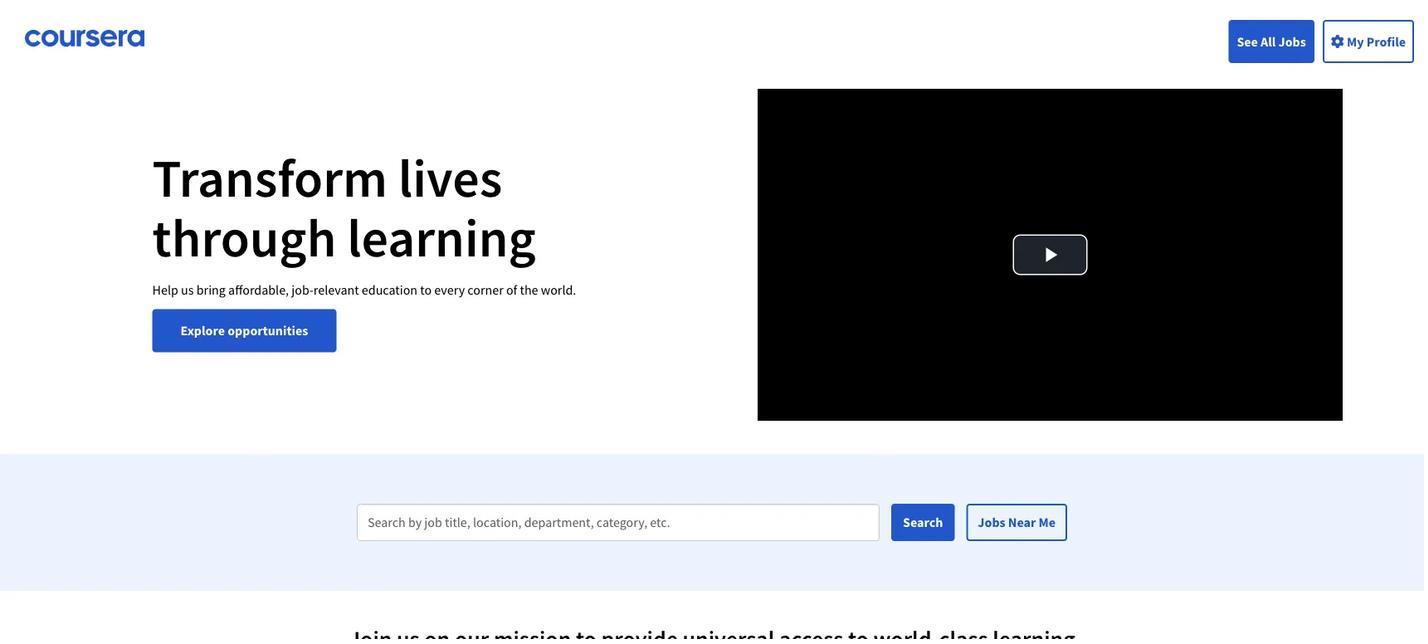 Task type: locate. For each thing, give the bounding box(es) containing it.
through
[[152, 204, 336, 271]]

1 vertical spatial jobs
[[978, 514, 1006, 531]]

search button
[[892, 504, 955, 541]]

every
[[434, 282, 465, 298]]

help
[[152, 282, 178, 298]]

jobs right all
[[1279, 33, 1306, 50]]

world.
[[541, 282, 576, 298]]

education
[[362, 282, 418, 298]]

jobs left near
[[978, 514, 1006, 531]]

explore
[[181, 322, 225, 339]]

0 horizontal spatial jobs
[[978, 514, 1006, 531]]

the
[[520, 282, 538, 298]]

relevant
[[314, 282, 359, 298]]

0 vertical spatial jobs
[[1279, 33, 1306, 50]]

to
[[420, 282, 432, 298]]

my profile
[[1344, 33, 1406, 50]]

transform lives through learning
[[152, 144, 536, 271]]

solid image
[[1331, 34, 1344, 48]]

affordable,
[[228, 282, 289, 298]]

jobs
[[1279, 33, 1306, 50], [978, 514, 1006, 531]]

jobs near me
[[978, 514, 1056, 531]]

learning
[[347, 204, 536, 271]]

see all jobs
[[1237, 33, 1306, 50]]

jobs near me button
[[966, 504, 1067, 541]]

see
[[1237, 33, 1258, 50]]

coursera anthem ipo video campaign element
[[758, 89, 1343, 421]]

help us bring affordable, job-relevant education to every corner of the world.
[[152, 282, 576, 298]]



Task type: describe. For each thing, give the bounding box(es) containing it.
see all jobs link
[[1229, 20, 1315, 63]]

explore opportunities
[[181, 322, 308, 339]]

me
[[1039, 514, 1056, 531]]

near
[[1008, 514, 1036, 531]]

explore opportunities link
[[152, 309, 336, 352]]

search
[[903, 514, 943, 531]]

1 horizontal spatial jobs
[[1279, 33, 1306, 50]]

all
[[1261, 33, 1276, 50]]

bring
[[196, 282, 226, 298]]

lives
[[398, 144, 502, 211]]

profile
[[1367, 33, 1406, 50]]

corner
[[468, 282, 504, 298]]

of
[[506, 282, 517, 298]]

video player region
[[758, 89, 1343, 421]]

jobs inside button
[[978, 514, 1006, 531]]

my
[[1347, 33, 1364, 50]]

us
[[181, 282, 194, 298]]

my profile link
[[1323, 20, 1414, 63]]

transform
[[152, 144, 388, 211]]

job-
[[292, 282, 314, 298]]

opportunities
[[228, 322, 308, 339]]

Search by job title, location, department, category, etc. text field
[[357, 504, 880, 541]]



Task type: vqa. For each thing, say whether or not it's contained in the screenshot.
the top THE JOBS
yes



